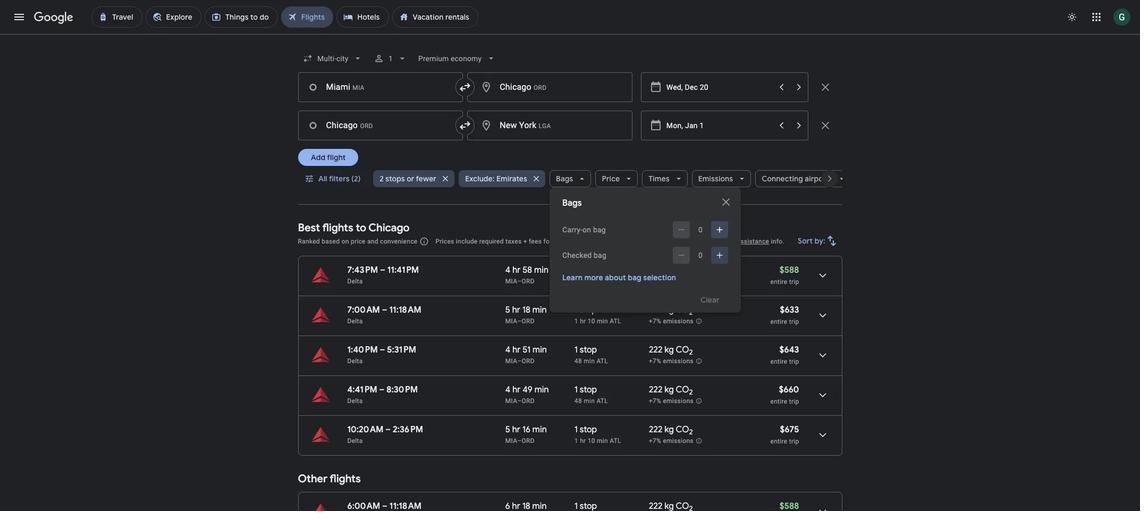 Task type: vqa. For each thing, say whether or not it's contained in the screenshot.


Task type: locate. For each thing, give the bounding box(es) containing it.
min inside 5 hr 18 min mia – ord
[[533, 305, 547, 315]]

ord inside 5 hr 18 min mia – ord
[[522, 317, 535, 325]]

trip inside $660 entire trip
[[790, 398, 800, 405]]

hr
[[513, 265, 521, 275], [512, 305, 521, 315], [580, 317, 586, 325], [513, 345, 521, 355], [513, 384, 521, 395], [512, 424, 521, 435], [580, 437, 586, 445]]

1 stop from the top
[[580, 265, 597, 275]]

2 1 stop 48 min atl from the top
[[575, 384, 608, 405]]

hr for 4 hr 51 min
[[513, 345, 521, 355]]

2:36 pm
[[393, 424, 423, 435]]

to
[[356, 221, 366, 235]]

1 delta from the top
[[348, 278, 363, 285]]

times button
[[643, 166, 688, 191]]

on up optional
[[583, 225, 591, 234]]

2 and from the left
[[630, 238, 641, 245]]

delta
[[348, 278, 363, 285], [348, 317, 363, 325], [348, 357, 363, 365], [348, 397, 363, 405], [348, 437, 363, 445]]

0 vertical spatial on
[[583, 225, 591, 234]]

4 left "49"
[[506, 384, 511, 395]]

1 stop flight. element for 4 hr 51 min
[[575, 345, 597, 357]]

delta inside 10:20 am – 2:36 pm delta
[[348, 437, 363, 445]]

4 222 kg co 2 from the top
[[649, 424, 693, 437]]

2 5 from the top
[[506, 424, 510, 435]]

1 button
[[370, 46, 412, 71]]

Departure time: 4:41 PM. text field
[[348, 384, 377, 395]]

entire down 633 us dollars 'text box'
[[771, 318, 788, 325]]

2 trip from the top
[[790, 318, 800, 325]]

more
[[585, 273, 603, 282]]

delta inside 7:00 am – 11:18 am delta
[[348, 317, 363, 325]]

3 222 from the top
[[649, 384, 663, 395]]

flight details. leaves miami international airport at 7:00 am on wednesday, december 20 and arrives at o'hare international airport at 11:18 am on wednesday, december 20. image
[[810, 303, 836, 328]]

ord down "49"
[[522, 397, 535, 405]]

layover (1 of 1) is a 55 min layover at hartsfield-jackson atlanta international airport in atlanta. element
[[575, 277, 644, 286]]

4 left 51 at the bottom of the page
[[506, 345, 511, 355]]

0 horizontal spatial on
[[342, 238, 349, 245]]

passenger
[[704, 238, 736, 245]]

3 delta from the top
[[348, 357, 363, 365]]

trip down $675
[[790, 438, 800, 445]]

Departure time: 10:20 AM. text field
[[348, 424, 384, 435]]

5 left 16
[[506, 424, 510, 435]]

1 vertical spatial layover (1 of 1) is a 1 hr 10 min layover at hartsfield-jackson atlanta international airport in atlanta. element
[[575, 437, 644, 445]]

flight details. leaves miami international airport at 1:40 pm on wednesday, december 20 and arrives at o'hare international airport at 5:31 pm on wednesday, december 20. image
[[810, 342, 836, 368]]

min for "total duration 4 hr 51 min." element in the bottom of the page
[[533, 345, 547, 355]]

mia down "total duration 4 hr 51 min." element in the bottom of the page
[[506, 357, 518, 365]]

1 and from the left
[[367, 238, 379, 245]]

2 +7% emissions from the top
[[649, 357, 694, 365]]

1 vertical spatial bags
[[563, 198, 582, 208]]

18
[[523, 305, 531, 315]]

ord inside 4 hr 58 min mia – ord
[[522, 278, 535, 285]]

remove flight from miami to chicago on wed, dec 20 image
[[819, 81, 832, 94]]

delta down departure time: 1:40 pm. text box
[[348, 357, 363, 365]]

mia inside 5 hr 16 min mia – ord
[[506, 437, 518, 445]]

5 mia from the top
[[506, 437, 518, 445]]

1 vertical spatial bag
[[594, 251, 607, 260]]

co for $643
[[676, 345, 689, 355]]

prices
[[436, 238, 454, 245]]

mia down total duration 5 hr 16 min. element
[[506, 437, 518, 445]]

– inside 4 hr 49 min mia – ord
[[518, 397, 522, 405]]

kg for $633
[[665, 305, 674, 315]]

1 0 from the top
[[699, 225, 703, 234]]

4 hr 49 min mia – ord
[[506, 384, 549, 405]]

mia inside 4 hr 51 min mia – ord
[[506, 357, 518, 365]]

4 +7% emissions from the top
[[649, 437, 694, 445]]

7:43 pm
[[348, 265, 378, 275]]

trip down the $660 at right bottom
[[790, 398, 800, 405]]

51
[[523, 345, 531, 355]]

times
[[649, 174, 670, 183]]

– down total duration 4 hr 58 min. element
[[518, 278, 522, 285]]

add flight button
[[298, 149, 358, 166]]

mia
[[506, 278, 518, 285], [506, 317, 518, 325], [506, 357, 518, 365], [506, 397, 518, 405], [506, 437, 518, 445]]

mia inside 4 hr 58 min mia – ord
[[506, 278, 518, 285]]

trip inside $643 entire trip
[[790, 358, 800, 365]]

flight details. leaves miami international airport at 10:20 am on wednesday, december 20 and arrives at o'hare international airport at 2:36 pm on wednesday, december 20. image
[[810, 422, 836, 448]]

leaves miami international airport at 7:43 pm on wednesday, december 20 and arrives at o'hare international airport at 11:41 pm on wednesday, december 20. element
[[348, 265, 419, 275]]

trip down 633 us dollars 'text box'
[[790, 318, 800, 325]]

3 trip from the top
[[790, 358, 800, 365]]

3 4 from the top
[[506, 384, 511, 395]]

ord inside 4 hr 49 min mia – ord
[[522, 397, 535, 405]]

filters
[[329, 174, 349, 183]]

remove flight from chicago to new york on mon, jan 1 image
[[819, 119, 832, 132]]

1 stop flight. element for 5 hr 16 min
[[575, 424, 597, 437]]

flights up 'based' on the top left of the page
[[322, 221, 354, 235]]

delta inside the 7:43 pm – 11:41 pm delta
[[348, 278, 363, 285]]

main content containing best flights to chicago
[[298, 213, 843, 511]]

1 inside 1 popup button
[[389, 54, 393, 63]]

stop right total duration 5 hr 16 min. element
[[580, 424, 597, 435]]

– inside the 7:43 pm – 11:41 pm delta
[[380, 265, 385, 275]]

0 horizontal spatial and
[[367, 238, 379, 245]]

ord for 58
[[522, 278, 535, 285]]

bags inside popup button
[[556, 174, 573, 183]]

– down total duration 5 hr 16 min. element
[[518, 437, 522, 445]]

0 down the apply.
[[699, 251, 703, 260]]

min
[[534, 265, 549, 275], [584, 278, 595, 285], [533, 305, 547, 315], [597, 317, 608, 325], [533, 345, 547, 355], [584, 357, 595, 365], [535, 384, 549, 395], [584, 397, 595, 405], [533, 424, 547, 435], [597, 437, 608, 445]]

layover (1 of 1) is a 48 min layover at hartsfield-jackson atlanta international airport in atlanta. element
[[575, 357, 644, 365], [575, 397, 644, 405]]

1 vertical spatial flights
[[330, 472, 361, 486]]

ord inside 4 hr 51 min mia – ord
[[522, 357, 535, 365]]

2 stops or fewer button
[[373, 166, 455, 191]]

entire inside $588 entire trip
[[771, 278, 788, 286]]

1 trip from the top
[[790, 278, 800, 286]]

2 entire from the top
[[771, 318, 788, 325]]

leaves miami international airport at 1:40 pm on wednesday, december 20 and arrives at o'hare international airport at 5:31 pm on wednesday, december 20. element
[[348, 345, 416, 355]]

delta inside 1:40 pm – 5:31 pm delta
[[348, 357, 363, 365]]

1 mia from the top
[[506, 278, 518, 285]]

+7% emissions for $675
[[649, 437, 694, 445]]

0 vertical spatial layover (1 of 1) is a 48 min layover at hartsfield-jackson atlanta international airport in atlanta. element
[[575, 357, 644, 365]]

4 inside 4 hr 51 min mia – ord
[[506, 345, 511, 355]]

1 222 from the top
[[649, 305, 663, 315]]

0 vertical spatial 48
[[575, 357, 582, 365]]

– down the total duration 5 hr 18 min. element
[[518, 317, 522, 325]]

4 222 from the top
[[649, 424, 663, 435]]

– down total duration 4 hr 49 min. element
[[518, 397, 522, 405]]

entire inside $643 entire trip
[[771, 358, 788, 365]]

min for total duration 4 hr 58 min. element
[[534, 265, 549, 275]]

or
[[407, 174, 414, 183]]

trip down $588
[[790, 278, 800, 286]]

1 48 from the top
[[575, 357, 582, 365]]

4 entire from the top
[[771, 398, 788, 405]]

5 entire from the top
[[771, 438, 788, 445]]

+7% for 4 hr 51 min
[[649, 357, 662, 365]]

1 stop 1 hr 10 min atl for 5 hr 18 min
[[575, 305, 622, 325]]

1 vertical spatial 10
[[588, 437, 595, 445]]

next image
[[817, 166, 843, 191]]

ord down 58
[[522, 278, 535, 285]]

delta down 10:20 am
[[348, 437, 363, 445]]

5 hr 16 min mia – ord
[[506, 424, 547, 445]]

and right price
[[367, 238, 379, 245]]

mia for 4 hr 58 min
[[506, 278, 518, 285]]

trip for $588
[[790, 278, 800, 286]]

emissions button
[[692, 166, 752, 191]]

222 for 4 hr 49 min
[[649, 384, 663, 395]]

ord down 51 at the bottom of the page
[[522, 357, 535, 365]]

None search field
[[298, 46, 852, 313]]

4 for 4 hr 51 min
[[506, 345, 511, 355]]

2 +7% from the top
[[649, 357, 662, 365]]

2 layover (1 of 1) is a 1 hr 10 min layover at hartsfield-jackson atlanta international airport in atlanta. element from the top
[[575, 437, 644, 445]]

– left 5:31 pm
[[380, 345, 385, 355]]

hr inside 4 hr 58 min mia – ord
[[513, 265, 521, 275]]

5 for 5 hr 16 min
[[506, 424, 510, 435]]

+
[[524, 238, 527, 245]]

atl for 4 hr 51 min
[[597, 357, 608, 365]]

co
[[675, 265, 688, 275], [676, 305, 689, 315], [676, 345, 689, 355], [676, 384, 689, 395], [676, 424, 689, 435]]

delta inside 4:41 pm – 8:30 pm delta
[[348, 397, 363, 405]]

Departure text field
[[667, 111, 772, 140]]

1 vertical spatial 5
[[506, 424, 510, 435]]

Arrival time: 11:41 PM. text field
[[388, 265, 419, 275]]

2
[[380, 174, 384, 183], [689, 308, 693, 317], [689, 348, 693, 357], [689, 388, 693, 397], [689, 428, 693, 437]]

– inside 7:00 am – 11:18 am delta
[[382, 305, 387, 315]]

emirates
[[497, 174, 528, 183]]

0 vertical spatial 5
[[506, 305, 510, 315]]

by:
[[815, 236, 826, 246]]

charges
[[605, 238, 629, 245]]

4 delta from the top
[[348, 397, 363, 405]]

stop
[[580, 265, 597, 275], [580, 305, 597, 315], [580, 345, 597, 355], [580, 384, 597, 395], [580, 424, 597, 435]]

co for $633
[[676, 305, 689, 315]]

– inside 4 hr 51 min mia – ord
[[518, 357, 522, 365]]

Departure time: 7:00 AM. text field
[[348, 305, 380, 315]]

None text field
[[298, 72, 463, 102], [298, 111, 463, 140], [468, 111, 633, 140], [298, 72, 463, 102], [298, 111, 463, 140], [468, 111, 633, 140]]

1 vertical spatial 1 stop 1 hr 10 min atl
[[575, 424, 622, 445]]

0 for carry-on bag
[[699, 225, 703, 234]]

flight details. leaves miami international airport at 6:00 am on wednesday, december 20 and arrives at o'hare international airport at 11:18 am on wednesday, december 20. image
[[810, 499, 836, 511]]

1 +7% from the top
[[649, 318, 662, 325]]

trip
[[790, 278, 800, 286], [790, 318, 800, 325], [790, 358, 800, 365], [790, 398, 800, 405], [790, 438, 800, 445]]

entire down $675
[[771, 438, 788, 445]]

delta down 7:43 pm "text field"
[[348, 278, 363, 285]]

– down "total duration 4 hr 51 min." element in the bottom of the page
[[518, 357, 522, 365]]

main content
[[298, 213, 843, 511]]

2 stop from the top
[[580, 305, 597, 315]]

min inside 4 hr 51 min mia – ord
[[533, 345, 547, 355]]

total duration 4 hr 58 min. element
[[506, 265, 575, 277]]

2 222 kg co 2 from the top
[[649, 345, 693, 357]]

hr inside 5 hr 18 min mia – ord
[[512, 305, 521, 315]]

3 entire from the top
[[771, 358, 788, 365]]

min inside 5 hr 16 min mia – ord
[[533, 424, 547, 435]]

+7%
[[649, 318, 662, 325], [649, 357, 662, 365], [649, 397, 662, 405], [649, 437, 662, 445]]

2 10 from the top
[[588, 437, 595, 445]]

delta for 4:41 pm
[[348, 397, 363, 405]]

$675 entire trip
[[771, 424, 800, 445]]

1 layover (1 of 1) is a 48 min layover at hartsfield-jackson atlanta international airport in atlanta. element from the top
[[575, 357, 644, 365]]

sort by: button
[[794, 228, 843, 254]]

1 1 stop flight. element from the top
[[575, 265, 597, 277]]

3 222 kg co 2 from the top
[[649, 384, 693, 397]]

1 222 kg co 2 from the top
[[649, 305, 693, 317]]

min inside 1 stop 55 min atl
[[584, 278, 595, 285]]

2 layover (1 of 1) is a 48 min layover at hartsfield-jackson atlanta international airport in atlanta. element from the top
[[575, 397, 644, 405]]

entire
[[771, 278, 788, 286], [771, 318, 788, 325], [771, 358, 788, 365], [771, 398, 788, 405], [771, 438, 788, 445]]

stop for 4 hr 58 min
[[580, 265, 597, 275]]

3 ord from the top
[[522, 357, 535, 365]]

48 down total duration 4 hr 49 min. element
[[575, 397, 582, 405]]

4 trip from the top
[[790, 398, 800, 405]]

1 4 from the top
[[506, 265, 511, 275]]

5 stop from the top
[[580, 424, 597, 435]]

3 1 stop flight. element from the top
[[575, 345, 597, 357]]

delta for 7:43 pm
[[348, 278, 363, 285]]

min for 1 stop flight. element for 4 hr 49 min
[[584, 397, 595, 405]]

2 222 from the top
[[649, 345, 663, 355]]

and
[[367, 238, 379, 245], [630, 238, 641, 245]]

4 for 4 hr 49 min
[[506, 384, 511, 395]]

entire inside $660 entire trip
[[771, 398, 788, 405]]

5 delta from the top
[[348, 437, 363, 445]]

bag right about
[[628, 273, 642, 282]]

co inside 216 kg co avg emissions
[[675, 265, 688, 275]]

learn more about ranking image
[[420, 237, 429, 246]]

flight details. leaves miami international airport at 4:41 pm on wednesday, december 20 and arrives at o'hare international airport at 8:30 pm on wednesday, december 20. image
[[810, 382, 836, 408]]

emissions
[[699, 174, 733, 183]]

mia down the total duration 5 hr 18 min. element
[[506, 317, 518, 325]]

1 vertical spatial layover (1 of 1) is a 48 min layover at hartsfield-jackson atlanta international airport in atlanta. element
[[575, 397, 644, 405]]

ord for 16
[[522, 437, 535, 445]]

1 horizontal spatial on
[[583, 225, 591, 234]]

kg for $643
[[665, 345, 674, 355]]

mia for 4 hr 49 min
[[506, 397, 518, 405]]

on left price
[[342, 238, 349, 245]]

bags left price
[[556, 174, 573, 183]]

ord inside 5 hr 16 min mia – ord
[[522, 437, 535, 445]]

0 vertical spatial 1 stop 48 min atl
[[575, 345, 608, 365]]

4 ord from the top
[[522, 397, 535, 405]]

stop down "55"
[[580, 305, 597, 315]]

emissions for $643
[[663, 357, 694, 365]]

entire down 643 us dollars text field at the bottom right
[[771, 358, 788, 365]]

4 hr 58 min mia – ord
[[506, 265, 549, 285]]

222 kg co 2 for $675
[[649, 424, 693, 437]]

48 down "total duration 4 hr 51 min." element in the bottom of the page
[[575, 357, 582, 365]]

4 inside 4 hr 58 min mia – ord
[[506, 265, 511, 275]]

none search field containing bags
[[298, 46, 852, 313]]

2 4 from the top
[[506, 345, 511, 355]]

min inside 4 hr 49 min mia – ord
[[535, 384, 549, 395]]

trip inside $675 entire trip
[[790, 438, 800, 445]]

and right charges
[[630, 238, 641, 245]]

2 vertical spatial 4
[[506, 384, 511, 395]]

stop up "55"
[[580, 265, 597, 275]]

leaves miami international airport at 10:20 am on wednesday, december 20 and arrives at o'hare international airport at 2:36 pm on wednesday, december 20. element
[[348, 424, 423, 435]]

carry-on bag
[[563, 225, 606, 234]]

+7% for 5 hr 16 min
[[649, 437, 662, 445]]

1:40 pm – 5:31 pm delta
[[348, 345, 416, 365]]

4 inside 4 hr 49 min mia – ord
[[506, 384, 511, 395]]

1 10 from the top
[[588, 317, 595, 325]]

1 5 from the top
[[506, 305, 510, 315]]

4 hr 51 min mia – ord
[[506, 345, 547, 365]]

1 ord from the top
[[522, 278, 535, 285]]

None text field
[[468, 72, 633, 102]]

total duration 4 hr 51 min. element
[[506, 345, 575, 357]]

3 mia from the top
[[506, 357, 518, 365]]

5 1 stop flight. element from the top
[[575, 424, 597, 437]]

0 vertical spatial bags
[[556, 174, 573, 183]]

emissions for $633
[[663, 318, 694, 325]]

atl for 4 hr 49 min
[[597, 397, 608, 405]]

entire down $588
[[771, 278, 788, 286]]

mia for 5 hr 18 min
[[506, 317, 518, 325]]

flights for best
[[322, 221, 354, 235]]

2 delta from the top
[[348, 317, 363, 325]]

hr for 4 hr 49 min
[[513, 384, 521, 395]]

trip inside $588 entire trip
[[790, 278, 800, 286]]

stop right "total duration 4 hr 51 min." element in the bottom of the page
[[580, 345, 597, 355]]

4 +7% from the top
[[649, 437, 662, 445]]

– left 11:18 am
[[382, 305, 387, 315]]

may apply. passenger assistance
[[669, 238, 770, 245]]

bag down optional
[[594, 251, 607, 260]]

mia down total duration 4 hr 58 min. element
[[506, 278, 518, 285]]

4 1 stop flight. element from the top
[[575, 384, 597, 397]]

bags button
[[550, 166, 592, 191]]

1 entire from the top
[[771, 278, 788, 286]]

48 for 4 hr 49 min
[[575, 397, 582, 405]]

hr inside 4 hr 49 min mia – ord
[[513, 384, 521, 395]]

delta for 1:40 pm
[[348, 357, 363, 365]]

1 vertical spatial 48
[[575, 397, 582, 405]]

entire inside $675 entire trip
[[771, 438, 788, 445]]

layover (1 of 1) is a 1 hr 10 min layover at hartsfield-jackson atlanta international airport in atlanta. element
[[575, 317, 644, 325], [575, 437, 644, 445]]

ord down 16
[[522, 437, 535, 445]]

+7% emissions for $660
[[649, 397, 694, 405]]

2 1 stop flight. element from the top
[[575, 305, 597, 317]]

co for $660
[[676, 384, 689, 395]]

1 vertical spatial 1 stop 48 min atl
[[575, 384, 608, 405]]

0 up the apply.
[[699, 225, 703, 234]]

1 1 stop 1 hr 10 min atl from the top
[[575, 305, 622, 325]]

11:41 pm
[[388, 265, 419, 275]]

5 inside 5 hr 16 min mia – ord
[[506, 424, 510, 435]]

bag up optional
[[593, 225, 606, 234]]

5 ord from the top
[[522, 437, 535, 445]]

entire inside $633 entire trip
[[771, 318, 788, 325]]

mia inside 5 hr 18 min mia – ord
[[506, 317, 518, 325]]

0 vertical spatial 10
[[588, 317, 595, 325]]

2 ord from the top
[[522, 317, 535, 325]]

total duration 6 hr 18 min. element
[[506, 501, 575, 511]]

exclude:
[[465, 174, 495, 183]]

0 vertical spatial flights
[[322, 221, 354, 235]]

1 layover (1 of 1) is a 1 hr 10 min layover at hartsfield-jackson atlanta international airport in atlanta. element from the top
[[575, 317, 644, 325]]

$588 entire trip
[[771, 265, 800, 286]]

flight
[[327, 153, 346, 162]]

delta down the 7:00 am 'text box'
[[348, 317, 363, 325]]

222
[[649, 305, 663, 315], [649, 345, 663, 355], [649, 384, 663, 395], [649, 424, 663, 435]]

3 +7% from the top
[[649, 397, 662, 405]]

entire down the $660 at right bottom
[[771, 398, 788, 405]]

6 1 stop flight. element from the top
[[575, 501, 597, 511]]

all filters (2) button
[[298, 166, 369, 191]]

222 kg co 2 for $643
[[649, 345, 693, 357]]

0 for checked bag
[[699, 251, 703, 260]]

layover (1 of 1) is a 1 hr 10 min layover at hartsfield-jackson atlanta international airport in atlanta. element for 5 hr 16 min
[[575, 437, 644, 445]]

layover (1 of 1) is a 1 hr 10 min layover at hartsfield-jackson atlanta international airport in atlanta. element for 5 hr 18 min
[[575, 317, 644, 325]]

– right 4:41 pm text box
[[379, 384, 385, 395]]

co for $675
[[676, 424, 689, 435]]

– inside 10:20 am – 2:36 pm delta
[[386, 424, 391, 435]]

1 stop 48 min atl for 4 hr 51 min
[[575, 345, 608, 365]]

3 +7% emissions from the top
[[649, 397, 694, 405]]

exclude: emirates
[[465, 174, 528, 183]]

atl
[[597, 278, 608, 285], [610, 317, 622, 325], [597, 357, 608, 365], [597, 397, 608, 405], [610, 437, 622, 445]]

4 stop from the top
[[580, 384, 597, 395]]

delta for 7:00 am
[[348, 317, 363, 325]]

layover (1 of 1) is a 48 min layover at hartsfield-jackson atlanta international airport in atlanta. element for 4 hr 49 min
[[575, 397, 644, 405]]

0 vertical spatial 4
[[506, 265, 511, 275]]

588 US dollars text field
[[780, 265, 800, 275]]

atl inside 1 stop 55 min atl
[[597, 278, 608, 285]]

0 vertical spatial 0
[[699, 225, 703, 234]]

1 +7% emissions from the top
[[649, 318, 694, 325]]

1 horizontal spatial and
[[630, 238, 641, 245]]

mia inside 4 hr 49 min mia – ord
[[506, 397, 518, 405]]

5 inside 5 hr 18 min mia – ord
[[506, 305, 510, 315]]

stop inside 1 stop 55 min atl
[[580, 265, 597, 275]]

48
[[575, 357, 582, 365], [575, 397, 582, 405]]

stop right total duration 4 hr 49 min. element
[[580, 384, 597, 395]]

ord
[[522, 278, 535, 285], [522, 317, 535, 325], [522, 357, 535, 365], [522, 397, 535, 405], [522, 437, 535, 445]]

5 left "18"
[[506, 305, 510, 315]]

trip inside $633 entire trip
[[790, 318, 800, 325]]

11:18 am
[[389, 305, 422, 315]]

hr inside 4 hr 51 min mia – ord
[[513, 345, 521, 355]]

min inside 4 hr 58 min mia – ord
[[534, 265, 549, 275]]

mia down total duration 4 hr 49 min. element
[[506, 397, 518, 405]]

– right 7:43 pm "text field"
[[380, 265, 385, 275]]

ranked based on price and convenience
[[298, 238, 418, 245]]

emissions inside 216 kg co avg emissions
[[662, 278, 693, 285]]

4 left 58
[[506, 265, 511, 275]]

trip down 643 us dollars text field at the bottom right
[[790, 358, 800, 365]]

fewer
[[416, 174, 437, 183]]

3 stop from the top
[[580, 345, 597, 355]]

675 US dollars text field
[[780, 424, 800, 435]]

bags
[[556, 174, 573, 183], [563, 198, 582, 208]]

ranked
[[298, 238, 320, 245]]

2 stops or fewer
[[380, 174, 437, 183]]

delta down 4:41 pm
[[348, 397, 363, 405]]

2 1 stop 1 hr 10 min atl from the top
[[575, 424, 622, 445]]

1 vertical spatial 4
[[506, 345, 511, 355]]

emissions
[[662, 278, 693, 285], [663, 318, 694, 325], [663, 357, 694, 365], [663, 397, 694, 405], [663, 437, 694, 445]]

Arrival time: 5:31 PM. text field
[[387, 345, 416, 355]]

2 vertical spatial bag
[[628, 273, 642, 282]]

hr inside 5 hr 16 min mia – ord
[[512, 424, 521, 435]]

– left arrival time: 2:36 pm. text field
[[386, 424, 391, 435]]

1 vertical spatial 0
[[699, 251, 703, 260]]

main menu image
[[13, 11, 26, 23]]

0 vertical spatial 1 stop 1 hr 10 min atl
[[575, 305, 622, 325]]

None field
[[298, 49, 367, 68], [414, 49, 501, 68], [298, 49, 367, 68], [414, 49, 501, 68]]

10
[[588, 317, 595, 325], [588, 437, 595, 445]]

2 0 from the top
[[699, 251, 703, 260]]

4:41 pm
[[348, 384, 377, 395]]

flights right other
[[330, 472, 361, 486]]

leaves miami international airport at 6:00 am on wednesday, december 20 and arrives at o'hare international airport at 11:18 am on wednesday, december 20. element
[[348, 501, 422, 511]]

1 1 stop 48 min atl from the top
[[575, 345, 608, 365]]

5 trip from the top
[[790, 438, 800, 445]]

bags down "bags" popup button at the top of page
[[563, 198, 582, 208]]

0 vertical spatial layover (1 of 1) is a 1 hr 10 min layover at hartsfield-jackson atlanta international airport in atlanta. element
[[575, 317, 644, 325]]

trip for $633
[[790, 318, 800, 325]]

48 for 4 hr 51 min
[[575, 357, 582, 365]]

entire for $643
[[771, 358, 788, 365]]

4 mia from the top
[[506, 397, 518, 405]]

1 stop flight. element
[[575, 265, 597, 277], [575, 305, 597, 317], [575, 345, 597, 357], [575, 384, 597, 397], [575, 424, 597, 437], [575, 501, 597, 511]]

10:20 am – 2:36 pm delta
[[348, 424, 423, 445]]

2 mia from the top
[[506, 317, 518, 325]]

2 48 from the top
[[575, 397, 582, 405]]

ord down "18"
[[522, 317, 535, 325]]



Task type: describe. For each thing, give the bounding box(es) containing it.
5 for 5 hr 18 min
[[506, 305, 510, 315]]

2 inside popup button
[[380, 174, 384, 183]]

atl for 4 hr 58 min
[[597, 278, 608, 285]]

+7% for 4 hr 49 min
[[649, 397, 662, 405]]

total duration 5 hr 16 min. element
[[506, 424, 575, 437]]

leaves miami international airport at 7:00 am on wednesday, december 20 and arrives at o'hare international airport at 11:18 am on wednesday, december 20. element
[[348, 305, 422, 315]]

emissions for $660
[[663, 397, 694, 405]]

10:20 am
[[348, 424, 384, 435]]

hr for 5 hr 16 min
[[512, 424, 521, 435]]

flights for other
[[330, 472, 361, 486]]

Arrival time: 11:18 AM. text field
[[390, 501, 422, 511]]

entire for $633
[[771, 318, 788, 325]]

55
[[575, 278, 582, 285]]

best
[[298, 221, 320, 235]]

change appearance image
[[1060, 4, 1085, 30]]

checked
[[563, 251, 592, 260]]

assistance
[[737, 238, 770, 245]]

may
[[671, 238, 683, 245]]

$660
[[779, 384, 800, 395]]

price
[[351, 238, 366, 245]]

ord for 18
[[522, 317, 535, 325]]

price button
[[596, 166, 638, 191]]

kg for $675
[[665, 424, 674, 435]]

1 stop 48 min atl for 4 hr 49 min
[[575, 384, 608, 405]]

exclude: emirates button
[[459, 166, 546, 191]]

chicago
[[369, 221, 410, 235]]

add flight
[[311, 153, 346, 162]]

633 US dollars text field
[[780, 305, 800, 315]]

– inside 4:41 pm – 8:30 pm delta
[[379, 384, 385, 395]]

588 US dollars text field
[[780, 501, 800, 511]]

Departure time: 6:00 AM. text field
[[348, 501, 380, 511]]

close dialog image
[[720, 196, 733, 208]]

10 for 5 hr 18 min
[[588, 317, 595, 325]]

1 stop 55 min atl
[[575, 265, 608, 285]]

1 stop flight. element for 4 hr 49 min
[[575, 384, 597, 397]]

$633 entire trip
[[771, 305, 800, 325]]

layover (1 of 1) is a 48 min layover at hartsfield-jackson atlanta international airport in atlanta. element for 4 hr 51 min
[[575, 357, 644, 365]]

entire for $660
[[771, 398, 788, 405]]

sort
[[798, 236, 813, 246]]

connecting
[[762, 174, 803, 183]]

Departure time: 1:40 PM. text field
[[348, 345, 378, 355]]

4 for 4 hr 58 min
[[506, 265, 511, 275]]

airports
[[805, 174, 834, 183]]

price
[[602, 174, 620, 183]]

+7% for 5 hr 18 min
[[649, 318, 662, 325]]

Departure text field
[[667, 73, 772, 102]]

49
[[523, 384, 533, 395]]

1 vertical spatial on
[[342, 238, 349, 245]]

stops
[[386, 174, 405, 183]]

add
[[311, 153, 325, 162]]

8:30 pm
[[387, 384, 418, 395]]

entire for $588
[[771, 278, 788, 286]]

$660 entire trip
[[771, 384, 800, 405]]

+7% emissions for $633
[[649, 318, 694, 325]]

hr for 5 hr 18 min
[[512, 305, 521, 315]]

other flights
[[298, 472, 361, 486]]

$675
[[780, 424, 800, 435]]

216 kg co avg emissions
[[649, 265, 693, 285]]

min for total duration 4 hr 49 min. element
[[535, 384, 549, 395]]

stop for 5 hr 18 min
[[580, 305, 597, 315]]

– inside 5 hr 18 min mia – ord
[[518, 317, 522, 325]]

kg for $660
[[665, 384, 674, 395]]

2 for 4 hr 51 min
[[689, 348, 693, 357]]

emissions for $675
[[663, 437, 694, 445]]

learn more about bag selection
[[563, 273, 676, 282]]

5 hr 18 min mia – ord
[[506, 305, 547, 325]]

about
[[605, 273, 626, 282]]

mia for 5 hr 16 min
[[506, 437, 518, 445]]

based
[[322, 238, 340, 245]]

passenger assistance button
[[704, 238, 770, 245]]

ord for 49
[[522, 397, 535, 405]]

10 for 5 hr 16 min
[[588, 437, 595, 445]]

selection
[[644, 273, 676, 282]]

$588
[[780, 265, 800, 275]]

apply.
[[685, 238, 702, 245]]

– inside 1:40 pm – 5:31 pm delta
[[380, 345, 385, 355]]

learn
[[563, 273, 583, 282]]

1 stop flight. element for 5 hr 18 min
[[575, 305, 597, 317]]

ord for 51
[[522, 357, 535, 365]]

2 for 5 hr 18 min
[[689, 308, 693, 317]]

stop for 4 hr 49 min
[[580, 384, 597, 395]]

connecting airports
[[762, 174, 834, 183]]

avg
[[649, 278, 660, 285]]

all
[[318, 174, 327, 183]]

(2)
[[351, 174, 361, 183]]

7:43 pm – 11:41 pm delta
[[348, 265, 419, 285]]

1 stop 1 hr 10 min atl for 5 hr 16 min
[[575, 424, 622, 445]]

7:00 am – 11:18 am delta
[[348, 305, 422, 325]]

min for total duration 5 hr 16 min. element
[[533, 424, 547, 435]]

$643 entire trip
[[771, 345, 800, 365]]

7:00 am
[[348, 305, 380, 315]]

loading results progress bar
[[0, 34, 1141, 36]]

– inside 4 hr 58 min mia – ord
[[518, 278, 522, 285]]

643 US dollars text field
[[780, 345, 800, 355]]

trip for $643
[[790, 358, 800, 365]]

flight details. leaves miami international airport at 7:43 pm on wednesday, december 20 and arrives at o'hare international airport at 11:41 pm on wednesday, december 20. image
[[810, 263, 836, 288]]

2 for 5 hr 16 min
[[689, 428, 693, 437]]

4:41 pm – 8:30 pm delta
[[348, 384, 418, 405]]

fees
[[529, 238, 542, 245]]

– inside 5 hr 16 min mia – ord
[[518, 437, 522, 445]]

mia for 4 hr 51 min
[[506, 357, 518, 365]]

sort by:
[[798, 236, 826, 246]]

adult.
[[559, 238, 576, 245]]

taxes
[[506, 238, 522, 245]]

kg inside 216 kg co avg emissions
[[664, 265, 673, 275]]

Arrival time: 2:36 PM. text field
[[393, 424, 423, 435]]

stop for 4 hr 51 min
[[580, 345, 597, 355]]

min for the total duration 5 hr 18 min. element
[[533, 305, 547, 315]]

5:31 pm
[[387, 345, 416, 355]]

total duration 5 hr 18 min. element
[[506, 305, 575, 317]]

for
[[544, 238, 552, 245]]

min for 1 stop flight. element associated with 4 hr 58 min
[[584, 278, 595, 285]]

stop for 5 hr 16 min
[[580, 424, 597, 435]]

2 for 4 hr 49 min
[[689, 388, 693, 397]]

16
[[523, 424, 531, 435]]

prices include required taxes + fees for 1 adult.
[[436, 238, 576, 245]]

all filters (2)
[[318, 174, 361, 183]]

222 for 5 hr 16 min
[[649, 424, 663, 435]]

0 vertical spatial bag
[[593, 225, 606, 234]]

+7% emissions for $643
[[649, 357, 694, 365]]

Arrival time: 8:30 PM. text field
[[387, 384, 418, 395]]

include
[[456, 238, 478, 245]]

connecting airports button
[[756, 166, 852, 191]]

1:40 pm
[[348, 345, 378, 355]]

swap origin and destination. image
[[459, 81, 472, 94]]

58
[[523, 265, 532, 275]]

1 stop flight. element for 4 hr 58 min
[[575, 265, 597, 277]]

leaves miami international airport at 4:41 pm on wednesday, december 20 and arrives at o'hare international airport at 8:30 pm on wednesday, december 20. element
[[348, 384, 418, 395]]

trip for $675
[[790, 438, 800, 445]]

required
[[479, 238, 504, 245]]

other
[[298, 472, 328, 486]]

Departure time: 7:43 PM. text field
[[348, 265, 378, 275]]

hr for 4 hr 58 min
[[513, 265, 521, 275]]

min for 1 stop flight. element for 4 hr 51 min
[[584, 357, 595, 365]]

222 for 5 hr 18 min
[[649, 305, 663, 315]]

trip for $660
[[790, 398, 800, 405]]

222 kg co 2 for $660
[[649, 384, 693, 397]]

optional charges and
[[578, 238, 643, 245]]

$643
[[780, 345, 800, 355]]

660 US dollars text field
[[779, 384, 800, 395]]

swap origin and destination. image
[[459, 119, 472, 132]]

Arrival time: 11:18 AM. text field
[[389, 305, 422, 315]]

222 for 4 hr 51 min
[[649, 345, 663, 355]]

222 kg co 2 for $633
[[649, 305, 693, 317]]

total duration 4 hr 49 min. element
[[506, 384, 575, 397]]

entire for $675
[[771, 438, 788, 445]]

delta for 10:20 am
[[348, 437, 363, 445]]

1 inside 1 stop 55 min atl
[[575, 265, 578, 275]]



